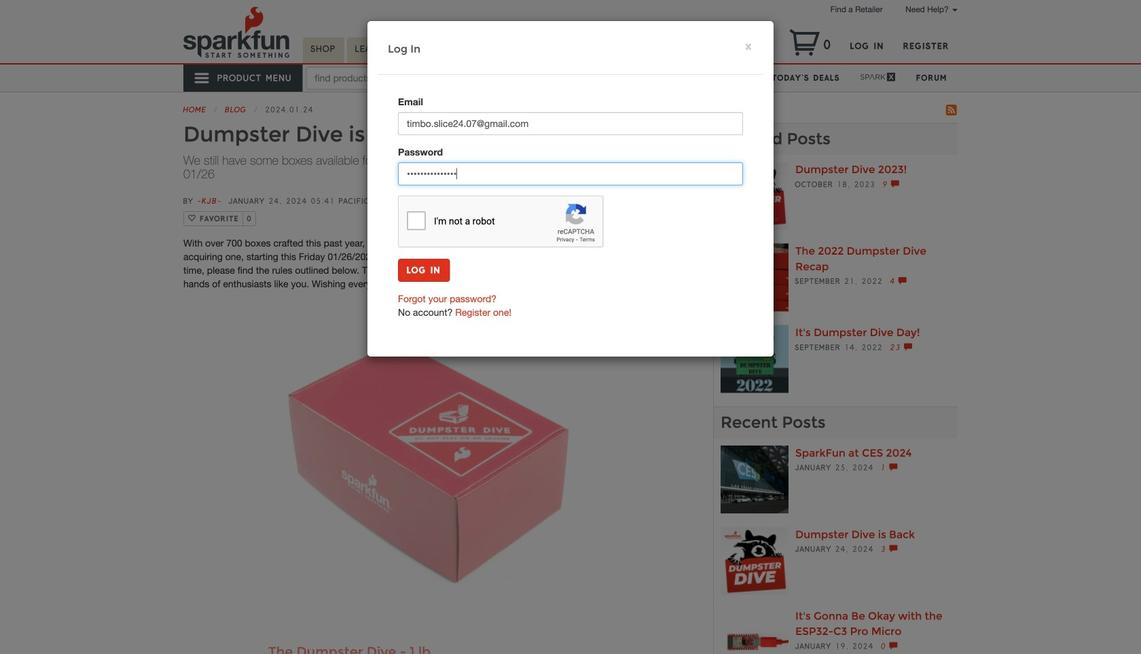 Task type: locate. For each thing, give the bounding box(es) containing it.
None email field
[[398, 112, 744, 135]]

None password field
[[398, 162, 744, 185]]

9 comments image
[[892, 180, 901, 188]]

heart empty image
[[188, 214, 197, 222]]

3 comments image
[[453, 197, 462, 205]]

1 comment image
[[890, 463, 899, 472]]

None submit
[[398, 259, 450, 282]]

the dumpster dive - 1 lb. image
[[268, 298, 608, 638]]

form
[[398, 95, 744, 282]]



Task type: vqa. For each thing, say whether or not it's contained in the screenshot.
the Jane Doe "text box"
no



Task type: describe. For each thing, give the bounding box(es) containing it.
0 comments image
[[890, 642, 899, 650]]

23 comments image
[[905, 343, 914, 351]]

4 comments image
[[899, 277, 908, 285]]

find products, tutorials, etc... text field
[[306, 67, 476, 90]]

3 comments image
[[890, 545, 899, 553]]

sparkfun news feed image
[[944, 105, 958, 116]]



